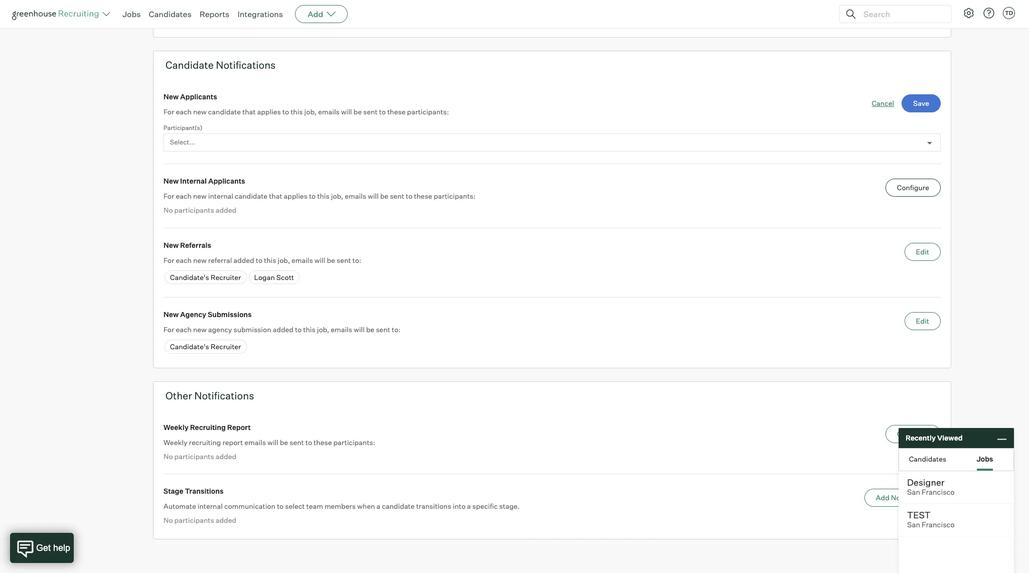 Task type: describe. For each thing, give the bounding box(es) containing it.
referrals
[[180, 241, 211, 249]]

report
[[227, 423, 251, 431]]

san for test
[[907, 520, 921, 530]]

add notification button
[[865, 489, 941, 507]]

logan
[[254, 273, 275, 281]]

specific
[[473, 502, 498, 511]]

reports link
[[200, 9, 230, 19]]

new agency submissions
[[164, 310, 252, 319]]

stage transitions
[[164, 487, 224, 495]]

internal
[[180, 177, 207, 185]]

select
[[285, 502, 305, 511]]

0 vertical spatial recruiter
[[242, 12, 272, 20]]

added for new internal applicants
[[216, 206, 236, 214]]

save
[[914, 99, 930, 107]]

no participants added for other
[[164, 516, 236, 525]]

configure for for each new internal candidate that applies to this job, emails will be sent to these participants:
[[897, 183, 930, 192]]

edit for for each new referral added to this job, emails will be sent to:
[[916, 247, 930, 256]]

logan scott
[[254, 273, 294, 281]]

participants for other
[[174, 516, 214, 525]]

other
[[166, 389, 192, 402]]

greenhouse recruiting image
[[12, 8, 102, 20]]

Search text field
[[861, 7, 943, 21]]

communication
[[224, 502, 275, 511]]

weekly for weekly recruiting report emails will be sent to these participants:
[[164, 438, 187, 447]]

weekly recruiting report
[[164, 423, 251, 431]]

save button
[[902, 94, 941, 112]]

participant(s)
[[164, 124, 203, 131]]

other notifications
[[166, 389, 254, 402]]

select...
[[170, 138, 195, 146]]

td
[[1005, 10, 1013, 17]]

2 vertical spatial candidate
[[382, 502, 415, 511]]

designer
[[907, 477, 945, 488]]

recently
[[906, 434, 936, 442]]

jobs inside tab list
[[977, 454, 994, 463]]

:
[[187, 11, 189, 19]]

for each new internal candidate that applies to this job, emails will be sent to these participants:
[[164, 192, 476, 200]]

each for internal
[[176, 192, 192, 200]]

reports
[[200, 9, 230, 19]]

0 vertical spatial that
[[242, 107, 256, 116]]

2 vertical spatial recruiter
[[211, 342, 241, 351]]

new internal applicants
[[164, 177, 245, 185]]

no for candidate
[[164, 206, 173, 214]]

0 vertical spatial participants:
[[407, 107, 449, 116]]

2 horizontal spatial these
[[414, 192, 432, 200]]

weekly recruiting report emails will be sent to these participants:
[[164, 438, 375, 447]]

team
[[306, 502, 323, 511]]

0 horizontal spatial jobs
[[122, 9, 141, 19]]

new applicants
[[164, 92, 217, 101]]

for each new agency submission added to this job, emails will be sent to:
[[164, 325, 401, 334]]

0 vertical spatial internal
[[208, 192, 233, 200]]

1 vertical spatial candidate's
[[170, 273, 209, 281]]

notifications for other notifications
[[194, 389, 254, 402]]

candidate notifications
[[166, 59, 276, 71]]

td button
[[1003, 7, 1015, 19]]

transitions
[[416, 502, 451, 511]]

added right referral
[[234, 256, 254, 264]]

2 vertical spatial candidate's recruiter
[[170, 342, 241, 351]]

new for new agency submissions
[[164, 310, 179, 319]]

0 horizontal spatial to:
[[353, 256, 361, 264]]

edit button for for each new referral added to this job, emails will be sent to:
[[905, 243, 941, 261]]

2 no from the top
[[164, 452, 173, 461]]

new for candidate
[[193, 107, 207, 116]]

new for new referrals
[[164, 241, 179, 249]]

designer san francisco
[[907, 477, 955, 497]]

new referrals
[[164, 241, 211, 249]]

offer :
[[171, 11, 190, 19]]

add for add notification
[[876, 493, 890, 502]]

1 vertical spatial applicants
[[208, 177, 245, 185]]

1 vertical spatial recruiter
[[211, 273, 241, 281]]

cancel link
[[872, 98, 894, 108]]

members
[[325, 502, 356, 511]]

integrations
[[238, 9, 283, 19]]

tab list containing candidates
[[899, 449, 1014, 471]]

1 horizontal spatial candidates
[[909, 454, 947, 463]]

configure button for for each new internal candidate that applies to this job, emails will be sent to these participants:
[[886, 179, 941, 197]]

add button
[[295, 5, 348, 23]]

1 vertical spatial candidate's recruiter
[[170, 273, 241, 281]]

agency
[[208, 325, 232, 334]]

td button
[[1001, 5, 1017, 21]]

1 vertical spatial applies
[[284, 192, 308, 200]]

edit for for each new agency submission added to this job, emails will be sent to:
[[916, 317, 930, 325]]

integrations link
[[238, 9, 283, 19]]

weekly for weekly recruiting report
[[164, 423, 189, 431]]

recruiting
[[190, 423, 226, 431]]

for each new referral added to this job, emails will be sent to:
[[164, 256, 361, 264]]



Task type: vqa. For each thing, say whether or not it's contained in the screenshot.
the 'read more'
no



Task type: locate. For each thing, give the bounding box(es) containing it.
0 vertical spatial weekly
[[164, 423, 189, 431]]

0 vertical spatial francisco
[[922, 488, 955, 497]]

1 participants from the top
[[174, 206, 214, 214]]

1 vertical spatial configure
[[897, 429, 930, 438]]

tab list
[[899, 449, 1014, 471]]

candidate right when
[[382, 502, 415, 511]]

3 for from the top
[[164, 256, 174, 264]]

0 horizontal spatial applies
[[257, 107, 281, 116]]

0 vertical spatial add
[[308, 9, 323, 19]]

2 vertical spatial no participants added
[[164, 516, 236, 525]]

for
[[164, 107, 174, 116], [164, 192, 174, 200], [164, 256, 174, 264], [164, 325, 174, 334]]

2 vertical spatial candidate's
[[170, 342, 209, 351]]

4 for from the top
[[164, 325, 174, 334]]

new down referrals
[[193, 256, 207, 264]]

no participants added down new internal applicants
[[164, 206, 236, 214]]

0 vertical spatial candidate's
[[201, 12, 240, 20]]

1 horizontal spatial applies
[[284, 192, 308, 200]]

new up the participant(s)
[[164, 92, 179, 101]]

1 vertical spatial san
[[907, 520, 921, 530]]

candidates
[[149, 9, 192, 19], [909, 454, 947, 463]]

3 new from the top
[[164, 241, 179, 249]]

2 no participants added from the top
[[164, 452, 236, 461]]

participants:
[[407, 107, 449, 116], [434, 192, 476, 200], [334, 438, 375, 447]]

1 horizontal spatial jobs
[[977, 454, 994, 463]]

each down new referrals
[[176, 256, 192, 264]]

0 vertical spatial these
[[387, 107, 406, 116]]

participants
[[174, 206, 214, 214], [174, 452, 214, 461], [174, 516, 214, 525]]

notifications for candidate notifications
[[216, 59, 276, 71]]

2 configure button from the top
[[886, 425, 941, 443]]

0 horizontal spatial that
[[242, 107, 256, 116]]

be
[[354, 107, 362, 116], [380, 192, 389, 200], [327, 256, 335, 264], [366, 325, 374, 334], [280, 438, 288, 447]]

each for agency
[[176, 325, 192, 334]]

candidate's recruiter
[[201, 12, 272, 20], [170, 273, 241, 281], [170, 342, 241, 351]]

1 edit button from the top
[[905, 243, 941, 261]]

2 vertical spatial participants
[[174, 516, 214, 525]]

candidate
[[166, 59, 214, 71]]

san inside 'test san francisco'
[[907, 520, 921, 530]]

1 configure from the top
[[897, 183, 930, 192]]

recruiter down referral
[[211, 273, 241, 281]]

new for new applicants
[[164, 92, 179, 101]]

configure button
[[886, 179, 941, 197], [886, 425, 941, 443]]

0 vertical spatial applies
[[257, 107, 281, 116]]

3 participants from the top
[[174, 516, 214, 525]]

applies
[[257, 107, 281, 116], [284, 192, 308, 200]]

1 vertical spatial no
[[164, 452, 173, 461]]

stage.
[[499, 502, 520, 511]]

new left internal
[[164, 177, 179, 185]]

when
[[357, 502, 375, 511]]

0 vertical spatial no participants added
[[164, 206, 236, 214]]

will
[[341, 107, 352, 116], [368, 192, 379, 200], [315, 256, 325, 264], [354, 325, 365, 334], [268, 438, 278, 447]]

new down 'agency'
[[193, 325, 207, 334]]

for for for each new agency submission added to this job, emails will be sent to:
[[164, 325, 174, 334]]

edit button for for each new agency submission added to this job, emails will be sent to:
[[905, 312, 941, 330]]

test
[[907, 509, 931, 520]]

1 no from the top
[[164, 206, 173, 214]]

3 each from the top
[[176, 256, 192, 264]]

1 horizontal spatial these
[[387, 107, 406, 116]]

1 vertical spatial weekly
[[164, 438, 187, 447]]

weekly down other
[[164, 423, 189, 431]]

new left referrals
[[164, 241, 179, 249]]

no participants added
[[164, 206, 236, 214], [164, 452, 236, 461], [164, 516, 236, 525]]

candidate
[[208, 107, 241, 116], [235, 192, 268, 200], [382, 502, 415, 511]]

0 vertical spatial configure button
[[886, 179, 941, 197]]

recruiter right "reports"
[[242, 12, 272, 20]]

2 new from the top
[[164, 177, 179, 185]]

1 vertical spatial to:
[[392, 325, 401, 334]]

1 vertical spatial candidates
[[909, 454, 947, 463]]

1 horizontal spatial to:
[[392, 325, 401, 334]]

2 san from the top
[[907, 520, 921, 530]]

no participants added down automate
[[164, 516, 236, 525]]

san for designer
[[907, 488, 921, 497]]

candidate down new internal applicants
[[235, 192, 268, 200]]

0 vertical spatial edit
[[916, 247, 930, 256]]

transitions
[[185, 487, 224, 495]]

2 a from the left
[[467, 502, 471, 511]]

2 each from the top
[[176, 192, 192, 200]]

2 francisco from the top
[[922, 520, 955, 530]]

0 vertical spatial participants
[[174, 206, 214, 214]]

add inside add 'popup button'
[[308, 9, 323, 19]]

add inside add notification button
[[876, 493, 890, 502]]

candidate's recruiter down referral
[[170, 273, 241, 281]]

each down 'agency'
[[176, 325, 192, 334]]

candidates down recently viewed
[[909, 454, 947, 463]]

2 weekly from the top
[[164, 438, 187, 447]]

no
[[164, 206, 173, 214], [164, 452, 173, 461], [164, 516, 173, 525]]

4 each from the top
[[176, 325, 192, 334]]

for down new referrals
[[164, 256, 174, 264]]

3 no participants added from the top
[[164, 516, 236, 525]]

3 no from the top
[[164, 516, 173, 525]]

for up the participant(s)
[[164, 107, 174, 116]]

weekly left the 'recruiting'
[[164, 438, 187, 447]]

that
[[242, 107, 256, 116], [269, 192, 282, 200]]

added right submission
[[273, 325, 294, 334]]

2 vertical spatial no
[[164, 516, 173, 525]]

candidate's down new referrals
[[170, 273, 209, 281]]

viewed
[[938, 434, 963, 442]]

add for add
[[308, 9, 323, 19]]

2 vertical spatial these
[[314, 438, 332, 447]]

for each new candidate that applies to this job, emails will be sent to these participants:
[[164, 107, 449, 116]]

francisco down designer san francisco
[[922, 520, 955, 530]]

internal down new internal applicants
[[208, 192, 233, 200]]

1 vertical spatial these
[[414, 192, 432, 200]]

added for weekly recruiting report
[[216, 452, 236, 461]]

added down report
[[216, 452, 236, 461]]

1 configure button from the top
[[886, 179, 941, 197]]

0 vertical spatial jobs
[[122, 9, 141, 19]]

participants down internal
[[174, 206, 214, 214]]

1 edit from the top
[[916, 247, 930, 256]]

candidate's recruiter right :
[[201, 12, 272, 20]]

edit button
[[905, 243, 941, 261], [905, 312, 941, 330]]

offer
[[171, 11, 187, 19]]

1 vertical spatial participants:
[[434, 192, 476, 200]]

francisco up 'test san francisco'
[[922, 488, 955, 497]]

configure for weekly recruiting report emails will be sent to these participants:
[[897, 429, 930, 438]]

report
[[223, 438, 243, 447]]

this
[[291, 107, 303, 116], [317, 192, 330, 200], [264, 256, 276, 264], [303, 325, 316, 334]]

each down internal
[[176, 192, 192, 200]]

added down new internal applicants
[[216, 206, 236, 214]]

a
[[377, 502, 381, 511], [467, 502, 471, 511]]

test san francisco
[[907, 509, 955, 530]]

0 vertical spatial edit button
[[905, 243, 941, 261]]

automate
[[164, 502, 196, 511]]

0 vertical spatial notifications
[[216, 59, 276, 71]]

francisco
[[922, 488, 955, 497], [922, 520, 955, 530]]

recruiting
[[189, 438, 221, 447]]

scott
[[276, 273, 294, 281]]

1 new from the top
[[164, 92, 179, 101]]

francisco for test
[[922, 520, 955, 530]]

no down automate
[[164, 516, 173, 525]]

1 vertical spatial that
[[269, 192, 282, 200]]

2 edit from the top
[[916, 317, 930, 325]]

1 san from the top
[[907, 488, 921, 497]]

new
[[193, 107, 207, 116], [193, 192, 207, 200], [193, 256, 207, 264], [193, 325, 207, 334]]

1 no participants added from the top
[[164, 206, 236, 214]]

participants down the 'recruiting'
[[174, 452, 214, 461]]

1 horizontal spatial a
[[467, 502, 471, 511]]

candidate's
[[201, 12, 240, 20], [170, 273, 209, 281], [170, 342, 209, 351]]

submission
[[234, 325, 271, 334]]

0 vertical spatial candidate
[[208, 107, 241, 116]]

1 vertical spatial notifications
[[194, 389, 254, 402]]

0 horizontal spatial candidates
[[149, 9, 192, 19]]

into
[[453, 502, 466, 511]]

weekly
[[164, 423, 189, 431], [164, 438, 187, 447]]

candidate's right :
[[201, 12, 240, 20]]

0 vertical spatial to:
[[353, 256, 361, 264]]

0 horizontal spatial these
[[314, 438, 332, 447]]

0 vertical spatial san
[[907, 488, 921, 497]]

for for for each new candidate that applies to this job, emails will be sent to these participants:
[[164, 107, 174, 116]]

agency
[[180, 310, 206, 319]]

to:
[[353, 256, 361, 264], [392, 325, 401, 334]]

2 for from the top
[[164, 192, 174, 200]]

for for for each new referral added to this job, emails will be sent to:
[[164, 256, 174, 264]]

2 configure from the top
[[897, 429, 930, 438]]

new for new internal applicants
[[164, 177, 179, 185]]

new for agency
[[193, 325, 207, 334]]

no for other
[[164, 516, 173, 525]]

1 horizontal spatial that
[[269, 192, 282, 200]]

1 vertical spatial configure button
[[886, 425, 941, 443]]

candidate's recruiter down agency
[[170, 342, 241, 351]]

applicants down candidate
[[180, 92, 217, 101]]

0 vertical spatial no
[[164, 206, 173, 214]]

1 new from the top
[[193, 107, 207, 116]]

2 vertical spatial participants:
[[334, 438, 375, 447]]

1 a from the left
[[377, 502, 381, 511]]

san inside designer san francisco
[[907, 488, 921, 497]]

0 vertical spatial candidate's recruiter
[[201, 12, 272, 20]]

1 vertical spatial francisco
[[922, 520, 955, 530]]

candidate down new applicants
[[208, 107, 241, 116]]

2 participants from the top
[[174, 452, 214, 461]]

cancel
[[872, 99, 894, 107]]

1 francisco from the top
[[922, 488, 955, 497]]

1 vertical spatial no participants added
[[164, 452, 236, 461]]

each for referrals
[[176, 256, 192, 264]]

a right into
[[467, 502, 471, 511]]

participants for candidate
[[174, 206, 214, 214]]

recruiter down agency
[[211, 342, 241, 351]]

0 vertical spatial applicants
[[180, 92, 217, 101]]

francisco for designer
[[922, 488, 955, 497]]

configure
[[897, 183, 930, 192], [897, 429, 930, 438]]

jobs
[[122, 9, 141, 19], [977, 454, 994, 463]]

each up the participant(s)
[[176, 107, 192, 116]]

0 vertical spatial candidates
[[149, 9, 192, 19]]

candidates link
[[149, 9, 192, 19]]

4 new from the top
[[164, 310, 179, 319]]

applicants right internal
[[208, 177, 245, 185]]

added
[[216, 206, 236, 214], [234, 256, 254, 264], [273, 325, 294, 334], [216, 452, 236, 461], [216, 516, 236, 525]]

1 for from the top
[[164, 107, 174, 116]]

stage
[[164, 487, 183, 495]]

configure image
[[963, 7, 975, 19]]

sent
[[363, 107, 378, 116], [390, 192, 404, 200], [337, 256, 351, 264], [376, 325, 390, 334], [290, 438, 304, 447]]

added down the communication
[[216, 516, 236, 525]]

1 horizontal spatial add
[[876, 493, 890, 502]]

internal
[[208, 192, 233, 200], [198, 502, 223, 511]]

for for for each new internal candidate that applies to this job, emails will be sent to these participants:
[[164, 192, 174, 200]]

no up stage
[[164, 452, 173, 461]]

new left 'agency'
[[164, 310, 179, 319]]

referral
[[208, 256, 232, 264]]

these
[[387, 107, 406, 116], [414, 192, 432, 200], [314, 438, 332, 447]]

configure button for weekly recruiting report emails will be sent to these participants:
[[886, 425, 941, 443]]

candidate's down 'agency'
[[170, 342, 209, 351]]

add notification
[[876, 493, 930, 502]]

new
[[164, 92, 179, 101], [164, 177, 179, 185], [164, 241, 179, 249], [164, 310, 179, 319]]

job,
[[304, 107, 317, 116], [331, 192, 343, 200], [278, 256, 290, 264], [317, 325, 329, 334]]

1 vertical spatial edit
[[916, 317, 930, 325]]

0 horizontal spatial add
[[308, 9, 323, 19]]

participants down automate
[[174, 516, 214, 525]]

recently viewed
[[906, 434, 963, 442]]

new for internal
[[193, 192, 207, 200]]

1 vertical spatial edit button
[[905, 312, 941, 330]]

internal down transitions
[[198, 502, 223, 511]]

recruiter
[[242, 12, 272, 20], [211, 273, 241, 281], [211, 342, 241, 351]]

new for referral
[[193, 256, 207, 264]]

1 weekly from the top
[[164, 423, 189, 431]]

automate internal communication to select team members when a candidate transitions into a specific stage.
[[164, 502, 520, 511]]

edit
[[916, 247, 930, 256], [916, 317, 930, 325]]

candidates right jobs link
[[149, 9, 192, 19]]

applicants
[[180, 92, 217, 101], [208, 177, 245, 185]]

emails
[[318, 107, 340, 116], [345, 192, 366, 200], [292, 256, 313, 264], [331, 325, 352, 334], [245, 438, 266, 447]]

add
[[308, 9, 323, 19], [876, 493, 890, 502]]

a right when
[[377, 502, 381, 511]]

new down new applicants
[[193, 107, 207, 116]]

each for applicants
[[176, 107, 192, 116]]

1 vertical spatial jobs
[[977, 454, 994, 463]]

no participants added down the 'recruiting'
[[164, 452, 236, 461]]

notification
[[891, 493, 930, 502]]

1 each from the top
[[176, 107, 192, 116]]

1 vertical spatial add
[[876, 493, 890, 502]]

4 new from the top
[[193, 325, 207, 334]]

0 horizontal spatial a
[[377, 502, 381, 511]]

for down new agency submissions
[[164, 325, 174, 334]]

new down new internal applicants
[[193, 192, 207, 200]]

for down new internal applicants
[[164, 192, 174, 200]]

submissions
[[208, 310, 252, 319]]

2 new from the top
[[193, 192, 207, 200]]

added for stage transitions
[[216, 516, 236, 525]]

1 vertical spatial candidate
[[235, 192, 268, 200]]

jobs link
[[122, 9, 141, 19]]

0 vertical spatial configure
[[897, 183, 930, 192]]

2 edit button from the top
[[905, 312, 941, 330]]

francisco inside 'test san francisco'
[[922, 520, 955, 530]]

each
[[176, 107, 192, 116], [176, 192, 192, 200], [176, 256, 192, 264], [176, 325, 192, 334]]

1 vertical spatial internal
[[198, 502, 223, 511]]

3 new from the top
[[193, 256, 207, 264]]

1 vertical spatial participants
[[174, 452, 214, 461]]

francisco inside designer san francisco
[[922, 488, 955, 497]]

no participants added for candidate
[[164, 206, 236, 214]]

no up new referrals
[[164, 206, 173, 214]]



